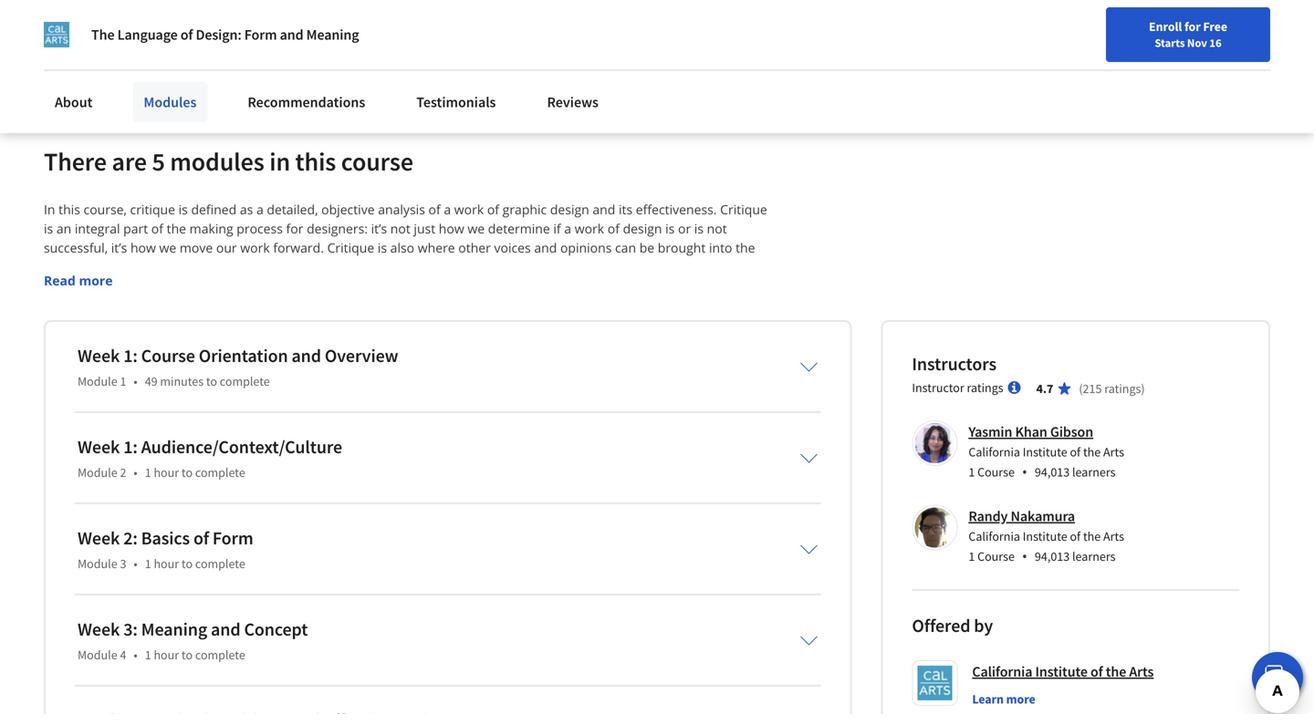 Task type: describe. For each thing, give the bounding box(es) containing it.
16
[[1209, 36, 1222, 50]]

read more button
[[44, 271, 113, 290]]

1 inside week 1: audience/context/culture module 2 • 1 hour to complete
[[145, 465, 151, 481]]

4
[[120, 647, 126, 664]]

learn
[[972, 692, 1004, 708]]

to inside week 2: basics of form module 3 • 1 hour to complete
[[182, 556, 193, 572]]

enroll
[[1149, 18, 1182, 35]]

the inside "link"
[[1106, 663, 1126, 681]]

read
[[44, 272, 76, 290]]

of inside yasmin khan gibson california institute of the arts 1 course • 94,013 learners
[[1070, 444, 1081, 461]]

complete inside week 1: audience/context/culture module 2 • 1 hour to complete
[[195, 465, 245, 481]]

3
[[120, 556, 126, 572]]

also
[[390, 239, 414, 257]]

learners inside yasmin khan gibson california institute of the arts 1 course • 94,013 learners
[[1072, 464, 1116, 481]]

1 vertical spatial work
[[575, 220, 604, 237]]

week for week 1: course orientation and overview
[[78, 345, 120, 368]]

critique
[[130, 201, 175, 218]]

social
[[143, 32, 179, 50]]

of inside california institute of the arts "link"
[[1091, 663, 1103, 681]]

and inside week 3: meaning and concept module 4 • 1 hour to complete
[[211, 619, 241, 641]]

module inside week 1: audience/context/culture module 2 • 1 hour to complete
[[78, 465, 117, 481]]

about
[[55, 93, 93, 111]]

there are 5 modules in this course
[[44, 146, 413, 178]]

1 horizontal spatial how
[[439, 220, 464, 237]]

effectiveness.
[[636, 201, 717, 218]]

5
[[152, 146, 165, 178]]

1 horizontal spatial a
[[444, 201, 451, 218]]

• inside week 1: audience/context/culture module 2 • 1 hour to complete
[[134, 465, 138, 481]]

khan
[[1015, 423, 1047, 441]]

form for of
[[213, 527, 253, 550]]

(
[[1079, 381, 1083, 397]]

is right critique
[[179, 201, 188, 218]]

voices
[[494, 239, 531, 257]]

2 horizontal spatial a
[[564, 220, 571, 237]]

learners inside the randy nakamura california institute of the arts 1 course • 94,013 learners
[[1072, 549, 1116, 565]]

module inside week 2: basics of form module 3 • 1 hour to complete
[[78, 556, 117, 572]]

coursera career certificate image
[[925, 0, 1229, 106]]

add this credential to your linkedin profile, resume, or cv share it on social media and in your performance review
[[75, 10, 424, 50]]

integral
[[75, 220, 120, 237]]

2 not from the left
[[707, 220, 727, 237]]

2 vertical spatial work
[[240, 239, 270, 257]]

2
[[120, 465, 126, 481]]

recommendations link
[[237, 82, 376, 122]]

california institute of the arts
[[972, 663, 1154, 681]]

1 vertical spatial we
[[159, 239, 176, 257]]

california inside "link"
[[972, 663, 1033, 681]]

institute inside the randy nakamura california institute of the arts 1 course • 94,013 learners
[[1023, 529, 1067, 545]]

4.7
[[1036, 381, 1053, 397]]

215
[[1083, 381, 1102, 397]]

to inside add this credential to your linkedin profile, resume, or cv share it on social media and in your performance review
[[192, 10, 205, 28]]

1 vertical spatial your
[[264, 32, 291, 50]]

institute inside "link"
[[1035, 663, 1088, 681]]

resume,
[[340, 10, 390, 28]]

week 1: course orientation and overview module 1 • 49 minutes to complete
[[78, 345, 398, 390]]

free
[[1203, 18, 1227, 35]]

0 vertical spatial it's
[[371, 220, 387, 237]]

instructor
[[912, 380, 964, 396]]

opinions
[[560, 239, 612, 257]]

yasmin khan gibson california institute of the arts 1 course • 94,013 learners
[[969, 423, 1124, 482]]

it
[[113, 32, 122, 50]]

1 not from the left
[[390, 220, 410, 237]]

arts inside "link"
[[1129, 663, 1154, 681]]

3:
[[123, 619, 138, 641]]

week 1: audience/context/culture module 2 • 1 hour to complete
[[78, 436, 342, 481]]

• inside week 2: basics of form module 3 • 1 hour to complete
[[134, 556, 138, 572]]

california institute of the arts link
[[972, 661, 1154, 683]]

there
[[44, 146, 107, 178]]

where
[[418, 239, 455, 257]]

reviews
[[547, 93, 599, 111]]

course
[[341, 146, 413, 178]]

modules link
[[133, 82, 208, 122]]

as
[[240, 201, 253, 218]]

just
[[414, 220, 435, 237]]

modules
[[144, 93, 197, 111]]

1 horizontal spatial ratings
[[1104, 381, 1141, 397]]

0 horizontal spatial a
[[256, 201, 264, 218]]

brought
[[658, 239, 706, 257]]

process
[[237, 220, 283, 237]]

media
[[182, 32, 220, 50]]

can
[[615, 239, 636, 257]]

learn more
[[972, 692, 1036, 708]]

design:
[[196, 26, 242, 44]]

hour inside week 1: audience/context/culture module 2 • 1 hour to complete
[[154, 465, 179, 481]]

)
[[1141, 381, 1145, 397]]

yasmin khan gibson link
[[969, 423, 1093, 441]]

hour for meaning
[[154, 647, 179, 664]]

0 vertical spatial we
[[468, 220, 485, 237]]

is left the an
[[44, 220, 53, 237]]

0 vertical spatial meaning
[[306, 26, 359, 44]]

1 inside yasmin khan gibson california institute of the arts 1 course • 94,013 learners
[[969, 464, 975, 481]]

course inside the week 1: course orientation and overview module 1 • 49 minutes to complete
[[141, 345, 195, 368]]

coursera image
[[22, 15, 138, 44]]

defined
[[191, 201, 237, 218]]

course inside yasmin khan gibson california institute of the arts 1 course • 94,013 learners
[[977, 464, 1015, 481]]

2:
[[123, 527, 138, 550]]

yasmin
[[969, 423, 1012, 441]]

• inside yasmin khan gibson california institute of the arts 1 course • 94,013 learners
[[1022, 462, 1028, 482]]

• inside the randy nakamura california institute of the arts 1 course • 94,013 learners
[[1022, 547, 1028, 566]]

is left also
[[378, 239, 387, 257]]

audience/context/culture
[[141, 436, 342, 459]]

this for analysis
[[59, 201, 80, 218]]

week for week 3: meaning and concept
[[78, 619, 120, 641]]

making
[[190, 220, 233, 237]]

complete inside week 3: meaning and concept module 4 • 1 hour to complete
[[195, 647, 245, 664]]

1: for audience/context/culture
[[123, 436, 138, 459]]

week 3: meaning and concept module 4 • 1 hour to complete
[[78, 619, 308, 664]]

the inside yasmin khan gibson california institute of the arts 1 course • 94,013 learners
[[1083, 444, 1101, 461]]

california institute of the arts image
[[44, 22, 69, 47]]

course inside the randy nakamura california institute of the arts 1 course • 94,013 learners
[[977, 549, 1015, 565]]

is up brought
[[694, 220, 704, 237]]

designers:
[[307, 220, 368, 237]]

or inside add this credential to your linkedin profile, resume, or cv share it on social media and in your performance review
[[392, 10, 405, 28]]

offered by
[[912, 615, 993, 638]]

concept
[[244, 619, 308, 641]]

its
[[619, 201, 633, 218]]

• inside the week 1: course orientation and overview module 1 • 49 minutes to complete
[[134, 373, 138, 390]]

week for week 1: audience/context/culture
[[78, 436, 120, 459]]

forward.
[[273, 239, 324, 257]]

profile,
[[294, 10, 337, 28]]

process.
[[86, 258, 136, 276]]

0 horizontal spatial critique
[[327, 239, 374, 257]]

review
[[376, 32, 416, 50]]

to inside the week 1: course orientation and overview module 1 • 49 minutes to complete
[[206, 373, 217, 390]]

more inside in this course, critique is defined as a detailed, objective analysis of a work of graphic design and its effectiveness. critique is an integral part of the making process for designers: it's not just how we determine if a work of design is or is not successful, it's how we move our work forward. critique is also where other voices and opinions can be brought into the design process. read more
[[79, 272, 113, 290]]

institute inside yasmin khan gibson california institute of the arts 1 course • 94,013 learners
[[1023, 444, 1067, 461]]

add
[[75, 10, 99, 28]]

california inside the randy nakamura california institute of the arts 1 course • 94,013 learners
[[969, 529, 1020, 545]]

move
[[180, 239, 213, 257]]

reviews link
[[536, 82, 610, 122]]

testimonials
[[416, 93, 496, 111]]

starts
[[1155, 36, 1185, 50]]

complete inside the week 1: course orientation and overview module 1 • 49 minutes to complete
[[220, 373, 270, 390]]

module inside the week 1: course orientation and overview module 1 • 49 minutes to complete
[[78, 373, 117, 390]]

the language of design: form and meaning
[[91, 26, 359, 44]]



Task type: vqa. For each thing, say whether or not it's contained in the screenshot.
Learning within the recently viewed courses and specializations collection element
no



Task type: locate. For each thing, give the bounding box(es) containing it.
this for share
[[102, 10, 125, 28]]

and inside add this credential to your linkedin profile, resume, or cv share it on social media and in your performance review
[[223, 32, 246, 50]]

2 vertical spatial hour
[[154, 647, 179, 664]]

1 vertical spatial form
[[213, 527, 253, 550]]

0 vertical spatial how
[[439, 220, 464, 237]]

nakamura
[[1011, 508, 1075, 526]]

• left 49
[[134, 373, 138, 390]]

1 vertical spatial 1:
[[123, 436, 138, 459]]

0 vertical spatial or
[[392, 10, 405, 28]]

94,013 inside the randy nakamura california institute of the arts 1 course • 94,013 learners
[[1035, 549, 1070, 565]]

hour inside week 3: meaning and concept module 4 • 1 hour to complete
[[154, 647, 179, 664]]

design
[[550, 201, 589, 218], [623, 220, 662, 237], [44, 258, 83, 276]]

nov
[[1187, 36, 1207, 50]]

1 horizontal spatial critique
[[720, 201, 767, 218]]

course down yasmin
[[977, 464, 1015, 481]]

2 horizontal spatial work
[[575, 220, 604, 237]]

in down linkedin at the left of page
[[249, 32, 261, 50]]

1 vertical spatial meaning
[[141, 619, 207, 641]]

to inside week 3: meaning and concept module 4 • 1 hour to complete
[[182, 647, 193, 664]]

None search field
[[260, 11, 561, 48]]

module left 4 at the left
[[78, 647, 117, 664]]

more right learn
[[1006, 692, 1036, 708]]

complete down audience/context/culture
[[195, 465, 245, 481]]

is down the effectiveness.
[[665, 220, 675, 237]]

course up minutes
[[141, 345, 195, 368]]

offered
[[912, 615, 970, 638]]

hour
[[154, 465, 179, 481], [154, 556, 179, 572], [154, 647, 179, 664]]

1 vertical spatial course
[[977, 464, 1015, 481]]

1 vertical spatial it's
[[111, 239, 127, 257]]

enroll for free starts nov 16
[[1149, 18, 1227, 50]]

1: inside the week 1: course orientation and overview module 1 • 49 minutes to complete
[[123, 345, 138, 368]]

are
[[112, 146, 147, 178]]

and inside the week 1: course orientation and overview module 1 • 49 minutes to complete
[[292, 345, 321, 368]]

1 94,013 from the top
[[1035, 464, 1070, 481]]

not down analysis
[[390, 220, 410, 237]]

yasmin khan gibson image
[[915, 424, 955, 464]]

2 vertical spatial institute
[[1035, 663, 1088, 681]]

2 horizontal spatial design
[[623, 220, 662, 237]]

1 horizontal spatial your
[[264, 32, 291, 50]]

design down successful,
[[44, 258, 83, 276]]

california
[[969, 444, 1020, 461], [969, 529, 1020, 545], [972, 663, 1033, 681]]

hour for basics
[[154, 556, 179, 572]]

1: for course
[[123, 345, 138, 368]]

instructors
[[912, 353, 997, 376]]

0 vertical spatial learners
[[1072, 464, 1116, 481]]

minutes
[[160, 373, 204, 390]]

2 vertical spatial course
[[977, 549, 1015, 565]]

learners down gibson
[[1072, 464, 1116, 481]]

1 vertical spatial in
[[269, 146, 290, 178]]

2 94,013 from the top
[[1035, 549, 1070, 565]]

for inside in this course, critique is defined as a detailed, objective analysis of a work of graphic design and its effectiveness. critique is an integral part of the making process for designers: it's not just how we determine if a work of design is or is not successful, it's how we move our work forward. critique is also where other voices and opinions can be brought into the design process. read more
[[286, 220, 303, 237]]

to right 4 at the left
[[182, 647, 193, 664]]

0 vertical spatial course
[[141, 345, 195, 368]]

( 215 ratings )
[[1079, 381, 1145, 397]]

it's up process.
[[111, 239, 127, 257]]

week inside the week 1: course orientation and overview module 1 • 49 minutes to complete
[[78, 345, 120, 368]]

1:
[[123, 345, 138, 368], [123, 436, 138, 459]]

0 horizontal spatial not
[[390, 220, 410, 237]]

performance
[[294, 32, 373, 50]]

learners
[[1072, 464, 1116, 481], [1072, 549, 1116, 565]]

1 horizontal spatial more
[[1006, 692, 1036, 708]]

critique up into at the top right
[[720, 201, 767, 218]]

1 vertical spatial how
[[130, 239, 156, 257]]

in this course, critique is defined as a detailed, objective analysis of a work of graphic design and its effectiveness. critique is an integral part of the making process for designers: it's not just how we determine if a work of design is or is not successful, it's how we move our work forward. critique is also where other voices and opinions can be brought into the design process. read more
[[44, 201, 771, 290]]

1 horizontal spatial it's
[[371, 220, 387, 237]]

how down part
[[130, 239, 156, 257]]

0 vertical spatial 1:
[[123, 345, 138, 368]]

1 week from the top
[[78, 345, 120, 368]]

objective
[[321, 201, 375, 218]]

meaning right 3: on the left
[[141, 619, 207, 641]]

0 horizontal spatial how
[[130, 239, 156, 257]]

we
[[468, 220, 485, 237], [159, 239, 176, 257]]

arts inside yasmin khan gibson california institute of the arts 1 course • 94,013 learners
[[1103, 444, 1124, 461]]

94,013 inside yasmin khan gibson california institute of the arts 1 course • 94,013 learners
[[1035, 464, 1070, 481]]

to
[[192, 10, 205, 28], [206, 373, 217, 390], [182, 465, 193, 481], [182, 556, 193, 572], [182, 647, 193, 664]]

or up brought
[[678, 220, 691, 237]]

more
[[79, 272, 113, 290], [1006, 692, 1036, 708]]

hour down basics
[[154, 556, 179, 572]]

0 vertical spatial more
[[79, 272, 113, 290]]

2 learners from the top
[[1072, 549, 1116, 565]]

not
[[390, 220, 410, 237], [707, 220, 727, 237]]

1: inside week 1: audience/context/culture module 2 • 1 hour to complete
[[123, 436, 138, 459]]

share
[[75, 32, 110, 50]]

1 inside the week 1: course orientation and overview module 1 • 49 minutes to complete
[[120, 373, 126, 390]]

institute down nakamura
[[1023, 529, 1067, 545]]

is
[[179, 201, 188, 218], [44, 220, 53, 237], [665, 220, 675, 237], [694, 220, 704, 237], [378, 239, 387, 257]]

california up the learn more
[[972, 663, 1033, 681]]

this up it
[[102, 10, 125, 28]]

cv
[[408, 10, 424, 28]]

• inside week 3: meaning and concept module 4 • 1 hour to complete
[[134, 647, 138, 664]]

the inside the randy nakamura california institute of the arts 1 course • 94,013 learners
[[1083, 529, 1101, 545]]

• right "3"
[[134, 556, 138, 572]]

arts inside the randy nakamura california institute of the arts 1 course • 94,013 learners
[[1103, 529, 1124, 545]]

0 horizontal spatial for
[[286, 220, 303, 237]]

about link
[[44, 82, 103, 122]]

0 vertical spatial 94,013
[[1035, 464, 1070, 481]]

your up media
[[208, 10, 235, 28]]

modules
[[170, 146, 264, 178]]

complete down concept
[[195, 647, 245, 664]]

1 vertical spatial california
[[969, 529, 1020, 545]]

1 vertical spatial hour
[[154, 556, 179, 572]]

0 horizontal spatial we
[[159, 239, 176, 257]]

week inside week 3: meaning and concept module 4 • 1 hour to complete
[[78, 619, 120, 641]]

2 vertical spatial this
[[59, 201, 80, 218]]

for down detailed,
[[286, 220, 303, 237]]

form right basics
[[213, 527, 253, 550]]

a right if in the left of the page
[[564, 220, 571, 237]]

3 module from the top
[[78, 556, 117, 572]]

0 vertical spatial this
[[102, 10, 125, 28]]

your down linkedin at the left of page
[[264, 32, 291, 50]]

0 vertical spatial institute
[[1023, 444, 1067, 461]]

detailed,
[[267, 201, 318, 218]]

0 vertical spatial arts
[[1103, 444, 1124, 461]]

0 horizontal spatial design
[[44, 258, 83, 276]]

in inside add this credential to your linkedin profile, resume, or cv share it on social media and in your performance review
[[249, 32, 261, 50]]

form right design: in the left top of the page
[[244, 26, 277, 44]]

form inside week 2: basics of form module 3 • 1 hour to complete
[[213, 527, 253, 550]]

1 horizontal spatial not
[[707, 220, 727, 237]]

randy nakamura image
[[915, 508, 955, 548]]

1
[[120, 373, 126, 390], [969, 464, 975, 481], [145, 465, 151, 481], [969, 549, 975, 565], [145, 556, 151, 572], [145, 647, 151, 664]]

of inside the randy nakamura california institute of the arts 1 course • 94,013 learners
[[1070, 529, 1081, 545]]

or left cv
[[392, 10, 405, 28]]

basics
[[141, 527, 190, 550]]

california inside yasmin khan gibson california institute of the arts 1 course • 94,013 learners
[[969, 444, 1020, 461]]

94,013
[[1035, 464, 1070, 481], [1035, 549, 1070, 565]]

we left the move
[[159, 239, 176, 257]]

it's down analysis
[[371, 220, 387, 237]]

1 horizontal spatial we
[[468, 220, 485, 237]]

how up where
[[439, 220, 464, 237]]

0 horizontal spatial work
[[240, 239, 270, 257]]

complete down orientation
[[220, 373, 270, 390]]

2 1: from the top
[[123, 436, 138, 459]]

this inside in this course, critique is defined as a detailed, objective analysis of a work of graphic design and its effectiveness. critique is an integral part of the making process for designers: it's not just how we determine if a work of design is or is not successful, it's how we move our work forward. critique is also where other voices and opinions can be brought into the design process. read more
[[59, 201, 80, 218]]

0 vertical spatial hour
[[154, 465, 179, 481]]

other
[[458, 239, 491, 257]]

orientation
[[199, 345, 288, 368]]

instructor ratings
[[912, 380, 1004, 396]]

1 inside week 3: meaning and concept module 4 • 1 hour to complete
[[145, 647, 151, 664]]

into
[[709, 239, 732, 257]]

1 1: from the top
[[123, 345, 138, 368]]

design up if in the left of the page
[[550, 201, 589, 218]]

we up the other
[[468, 220, 485, 237]]

part
[[123, 220, 148, 237]]

0 vertical spatial design
[[550, 201, 589, 218]]

0 horizontal spatial in
[[249, 32, 261, 50]]

course
[[141, 345, 195, 368], [977, 464, 1015, 481], [977, 549, 1015, 565]]

more right read
[[79, 272, 113, 290]]

• right 4 at the left
[[134, 647, 138, 664]]

credential
[[127, 10, 189, 28]]

1 down "randy"
[[969, 549, 975, 565]]

institute
[[1023, 444, 1067, 461], [1023, 529, 1067, 545], [1035, 663, 1088, 681]]

1 down yasmin
[[969, 464, 975, 481]]

determine
[[488, 220, 550, 237]]

week inside week 2: basics of form module 3 • 1 hour to complete
[[78, 527, 120, 550]]

to down basics
[[182, 556, 193, 572]]

randy nakamura california institute of the arts 1 course • 94,013 learners
[[969, 508, 1124, 566]]

1 vertical spatial 94,013
[[1035, 549, 1070, 565]]

0 vertical spatial for
[[1185, 18, 1201, 35]]

0 horizontal spatial more
[[79, 272, 113, 290]]

0 horizontal spatial or
[[392, 10, 405, 28]]

learners down nakamura
[[1072, 549, 1116, 565]]

graphic
[[503, 201, 547, 218]]

• down 'randy nakamura' link
[[1022, 547, 1028, 566]]

testimonials link
[[405, 82, 507, 122]]

of inside week 2: basics of form module 3 • 1 hour to complete
[[193, 527, 209, 550]]

complete up week 3: meaning and concept module 4 • 1 hour to complete
[[195, 556, 245, 572]]

this up detailed,
[[295, 146, 336, 178]]

for
[[1185, 18, 1201, 35], [286, 220, 303, 237]]

0 vertical spatial california
[[969, 444, 1020, 461]]

meaning left review
[[306, 26, 359, 44]]

week inside week 1: audience/context/culture module 2 • 1 hour to complete
[[78, 436, 120, 459]]

1 right 2
[[145, 465, 151, 481]]

module inside week 3: meaning and concept module 4 • 1 hour to complete
[[78, 647, 117, 664]]

1 horizontal spatial design
[[550, 201, 589, 218]]

1 horizontal spatial this
[[102, 10, 125, 28]]

randy
[[969, 508, 1008, 526]]

1 horizontal spatial in
[[269, 146, 290, 178]]

1: up 2
[[123, 436, 138, 459]]

0 vertical spatial in
[[249, 32, 261, 50]]

form for design:
[[244, 26, 277, 44]]

analysis
[[378, 201, 425, 218]]

ratings right 215
[[1104, 381, 1141, 397]]

1 left 49
[[120, 373, 126, 390]]

complete inside week 2: basics of form module 3 • 1 hour to complete
[[195, 556, 245, 572]]

design up be
[[623, 220, 662, 237]]

by
[[974, 615, 993, 638]]

4 module from the top
[[78, 647, 117, 664]]

work
[[454, 201, 484, 218], [575, 220, 604, 237], [240, 239, 270, 257]]

1 inside the randy nakamura california institute of the arts 1 course • 94,013 learners
[[969, 549, 975, 565]]

for up nov
[[1185, 18, 1201, 35]]

our
[[216, 239, 237, 257]]

in up detailed,
[[269, 146, 290, 178]]

1 vertical spatial this
[[295, 146, 336, 178]]

linkedin
[[238, 10, 291, 28]]

2 horizontal spatial this
[[295, 146, 336, 178]]

hour inside week 2: basics of form module 3 • 1 hour to complete
[[154, 556, 179, 572]]

2 vertical spatial arts
[[1129, 663, 1154, 681]]

randy nakamura link
[[969, 508, 1075, 526]]

critique down designers:
[[327, 239, 374, 257]]

1 vertical spatial critique
[[327, 239, 374, 257]]

• down yasmin khan gibson link
[[1022, 462, 1028, 482]]

or inside in this course, critique is defined as a detailed, objective analysis of a work of graphic design and its effectiveness. critique is an integral part of the making process for designers: it's not just how we determine if a work of design is or is not successful, it's how we move our work forward. critique is also where other voices and opinions can be brought into the design process. read more
[[678, 220, 691, 237]]

0 vertical spatial your
[[208, 10, 235, 28]]

course down "randy"
[[977, 549, 1015, 565]]

language
[[117, 26, 178, 44]]

for inside enroll for free starts nov 16
[[1185, 18, 1201, 35]]

2 week from the top
[[78, 436, 120, 459]]

if
[[553, 220, 561, 237]]

1 horizontal spatial work
[[454, 201, 484, 218]]

california down yasmin
[[969, 444, 1020, 461]]

menu item
[[983, 18, 1101, 78]]

2 module from the top
[[78, 465, 117, 481]]

2 vertical spatial california
[[972, 663, 1033, 681]]

ratings
[[967, 380, 1004, 396], [1104, 381, 1141, 397]]

institute up learn more button on the bottom right of page
[[1035, 663, 1088, 681]]

1 vertical spatial design
[[623, 220, 662, 237]]

1 horizontal spatial for
[[1185, 18, 1201, 35]]

1 vertical spatial for
[[286, 220, 303, 237]]

hour right 4 at the left
[[154, 647, 179, 664]]

• right 2
[[134, 465, 138, 481]]

hour right 2
[[154, 465, 179, 481]]

to inside week 1: audience/context/culture module 2 • 1 hour to complete
[[182, 465, 193, 481]]

1 hour from the top
[[154, 465, 179, 481]]

1 learners from the top
[[1072, 464, 1116, 481]]

meaning inside week 3: meaning and concept module 4 • 1 hour to complete
[[141, 619, 207, 641]]

•
[[134, 373, 138, 390], [1022, 462, 1028, 482], [134, 465, 138, 481], [1022, 547, 1028, 566], [134, 556, 138, 572], [134, 647, 138, 664]]

module left 2
[[78, 465, 117, 481]]

work up opinions
[[575, 220, 604, 237]]

work up the other
[[454, 201, 484, 218]]

0 horizontal spatial ratings
[[967, 380, 1004, 396]]

0 vertical spatial critique
[[720, 201, 767, 218]]

ratings down the instructors
[[967, 380, 1004, 396]]

1 horizontal spatial meaning
[[306, 26, 359, 44]]

to right minutes
[[206, 373, 217, 390]]

week for week 2: basics of form
[[78, 527, 120, 550]]

1 right 4 at the left
[[145, 647, 151, 664]]

1 vertical spatial learners
[[1072, 549, 1116, 565]]

1 module from the top
[[78, 373, 117, 390]]

a right as
[[256, 201, 264, 218]]

on
[[124, 32, 140, 50]]

1 vertical spatial institute
[[1023, 529, 1067, 545]]

this inside add this credential to your linkedin profile, resume, or cv share it on social media and in your performance review
[[102, 10, 125, 28]]

0 horizontal spatial it's
[[111, 239, 127, 257]]

work down process
[[240, 239, 270, 257]]

module left 49
[[78, 373, 117, 390]]

1 vertical spatial arts
[[1103, 529, 1124, 545]]

institute down khan
[[1023, 444, 1067, 461]]

not up into at the top right
[[707, 220, 727, 237]]

0 horizontal spatial your
[[208, 10, 235, 28]]

gibson
[[1050, 423, 1093, 441]]

1 inside week 2: basics of form module 3 • 1 hour to complete
[[145, 556, 151, 572]]

1 vertical spatial or
[[678, 220, 691, 237]]

meaning
[[306, 26, 359, 44], [141, 619, 207, 641]]

week
[[78, 345, 120, 368], [78, 436, 120, 459], [78, 527, 120, 550], [78, 619, 120, 641]]

a up where
[[444, 201, 451, 218]]

and
[[280, 26, 303, 44], [223, 32, 246, 50], [593, 201, 615, 218], [534, 239, 557, 257], [292, 345, 321, 368], [211, 619, 241, 641]]

94,013 down gibson
[[1035, 464, 1070, 481]]

3 week from the top
[[78, 527, 120, 550]]

0 vertical spatial form
[[244, 26, 277, 44]]

overview
[[325, 345, 398, 368]]

this right in
[[59, 201, 80, 218]]

learn more button
[[972, 691, 1036, 709]]

94,013 down nakamura
[[1035, 549, 1070, 565]]

0 vertical spatial work
[[454, 201, 484, 218]]

1 vertical spatial more
[[1006, 692, 1036, 708]]

chat with us image
[[1263, 663, 1292, 693]]

to down audience/context/culture
[[182, 465, 193, 481]]

arts
[[1103, 444, 1124, 461], [1103, 529, 1124, 545], [1129, 663, 1154, 681]]

california down "randy"
[[969, 529, 1020, 545]]

3 hour from the top
[[154, 647, 179, 664]]

49
[[145, 373, 158, 390]]

of
[[180, 26, 193, 44], [428, 201, 441, 218], [487, 201, 499, 218], [151, 220, 163, 237], [608, 220, 620, 237], [1070, 444, 1081, 461], [193, 527, 209, 550], [1070, 529, 1081, 545], [1091, 663, 1103, 681]]

1 right "3"
[[145, 556, 151, 572]]

1 horizontal spatial or
[[678, 220, 691, 237]]

4 week from the top
[[78, 619, 120, 641]]

week 2: basics of form module 3 • 1 hour to complete
[[78, 527, 253, 572]]

0 horizontal spatial this
[[59, 201, 80, 218]]

2 vertical spatial design
[[44, 258, 83, 276]]

module left "3"
[[78, 556, 117, 572]]

an
[[56, 220, 71, 237]]

1: down process.
[[123, 345, 138, 368]]

0 horizontal spatial meaning
[[141, 619, 207, 641]]

2 hour from the top
[[154, 556, 179, 572]]

more inside button
[[1006, 692, 1036, 708]]

to up media
[[192, 10, 205, 28]]



